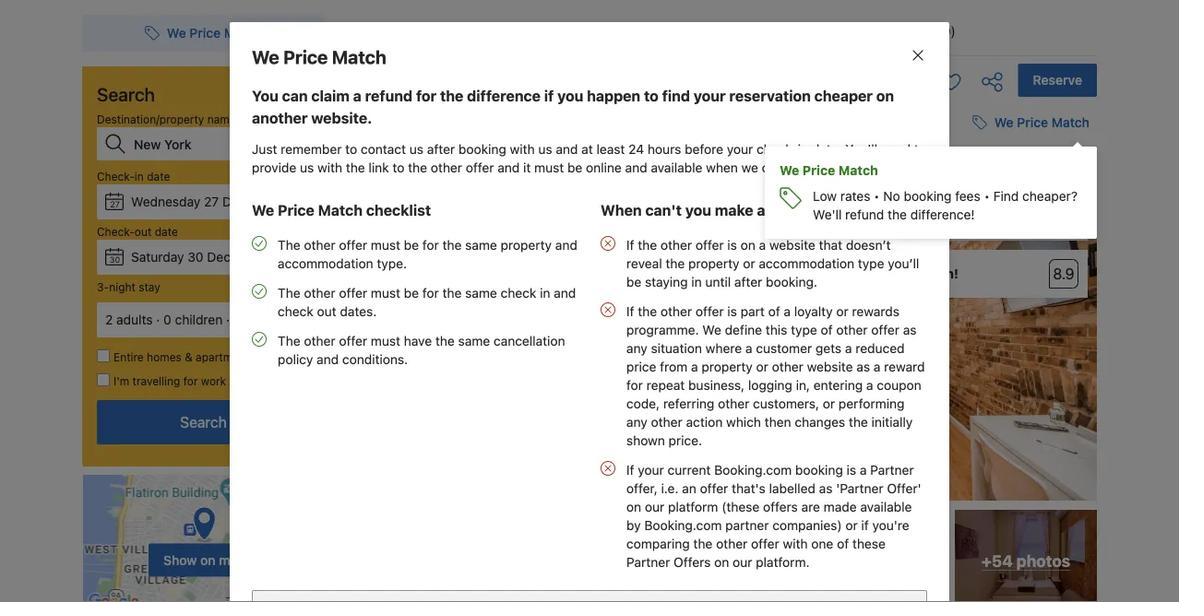 Task type: vqa. For each thing, say whether or not it's contained in the screenshot.
HOMES
yes



Task type: locate. For each thing, give the bounding box(es) containing it.
out inside search section
[[135, 225, 152, 238]]

same for check
[[465, 286, 497, 301]]

offer inside the other offer must have the same cancellation policy and conditions.
[[339, 334, 367, 349]]

the inside the other offer must be for the same property and accommodation type.
[[278, 238, 300, 253]]

a down define
[[745, 341, 752, 356]]

a right claim
[[353, 87, 361, 105]]

1 vertical spatial date
[[155, 225, 178, 238]]

same
[[465, 238, 497, 253], [465, 286, 497, 301], [458, 334, 490, 349]]

same for property
[[465, 238, 497, 253]]

the inside the other offer must have the same cancellation policy and conditions.
[[278, 334, 300, 349]]

accommodation inside the other offer must be for the same property and accommodation type.
[[278, 256, 373, 271]]

1 vertical spatial we price match
[[994, 115, 1090, 130]]

0 vertical spatial you
[[557, 87, 583, 105]]

0 horizontal spatial •
[[874, 189, 880, 204]]

10011,
[[654, 133, 691, 149]]

out up the saturday
[[135, 225, 152, 238]]

wednesday
[[131, 194, 200, 209]]

for inside 'you can claim a refund for the difference if you happen to find your reservation cheaper on another website.'
[[416, 87, 437, 105]]

apartments
[[196, 351, 255, 364]]

0 vertical spatial december
[[222, 194, 284, 209]]

checklist
[[366, 202, 431, 219]]

find
[[662, 87, 690, 105]]

for inside search section
[[183, 375, 198, 387]]

as up reduced
[[903, 322, 917, 338]]

in left the until
[[691, 274, 702, 290]]

that
[[819, 238, 842, 253]]

0 vertical spatial date
[[147, 170, 170, 183]]

conditions.
[[342, 352, 408, 367]]

1 vertical spatial our
[[733, 555, 752, 570]]

platform.
[[756, 555, 810, 570]]

1 horizontal spatial as
[[856, 359, 870, 375]]

1 horizontal spatial after
[[734, 274, 762, 290]]

1 vertical spatial december
[[207, 250, 269, 265]]

great down the 46
[[340, 153, 375, 169]]

must down "type." on the left of the page
[[371, 286, 400, 301]]

other
[[431, 160, 462, 175], [304, 238, 335, 253], [661, 238, 692, 253], [304, 286, 335, 301], [661, 304, 692, 319], [836, 322, 868, 338], [304, 334, 335, 349], [772, 359, 803, 375], [718, 396, 749, 411], [651, 415, 682, 430], [716, 537, 748, 552]]

your up we
[[727, 142, 753, 157]]

the left -
[[408, 160, 427, 175]]

or up the logging
[[756, 359, 768, 375]]

is
[[727, 238, 737, 253], [727, 304, 737, 319], [847, 463, 856, 478]]

destination/property
[[97, 113, 204, 125]]

be inside you'll need to provide us with the link to the other offer and it must be online and available when we check.
[[567, 160, 582, 175]]

offer,
[[626, 481, 658, 496]]

1 vertical spatial great
[[864, 266, 900, 282]]

your up offer,
[[638, 463, 664, 478]]

on right show
[[200, 553, 215, 568]]

booking inside if your current booking.com booking is a partner offer, i.e. an offer that's labelled as 'partner offer' on our platform (these offers are made available by booking.com partner companies) or if you're comparing the other offer with one of these partner offers on our platform.
[[795, 463, 843, 478]]

2 horizontal spatial your
[[727, 142, 753, 157]]

the inside if your current booking.com booking is a partner offer, i.e. an offer that's labelled as 'partner offer' on our platform (these offers are made available by booking.com partner companies) or if you're comparing the other offer with one of these partner offers on our platform.
[[693, 537, 713, 552]]

0 vertical spatial we price match
[[252, 46, 386, 68]]

2 horizontal spatial of
[[837, 537, 849, 552]]

by
[[626, 518, 641, 533]]

offer up dates.
[[339, 286, 367, 301]]

0 vertical spatial refund
[[365, 87, 413, 105]]

1 horizontal spatial •
[[984, 189, 990, 204]]

map inside 46 west 17th street, union square, new york, ny 10011, united states – great location - show map – metro access
[[478, 153, 506, 169]]

2 vertical spatial we price match
[[780, 163, 878, 178]]

0 horizontal spatial search
[[97, 83, 155, 105]]

1 horizontal spatial you
[[685, 202, 711, 219]]

0 horizontal spatial ·
[[156, 312, 160, 328]]

no
[[883, 189, 900, 204]]

offer down when can't you make a claim?
[[696, 238, 724, 253]]

same inside the other offer must be for the same property and accommodation type.
[[465, 238, 497, 253]]

if for if your current booking.com booking is a partner offer, i.e. an offer that's labelled as 'partner offer' on our platform (these offers are made available by booking.com partner companies) or if you're comparing the other offer with one of these partner offers on our platform.
[[626, 463, 634, 478]]

0 horizontal spatial great
[[340, 153, 375, 169]]

1 vertical spatial refund
[[845, 207, 884, 222]]

for for if
[[416, 87, 437, 105]]

the inside the other offer must be for the same check in and check out dates.
[[442, 286, 462, 301]]

great down doesn't
[[864, 266, 900, 282]]

0 horizontal spatial after
[[427, 142, 455, 157]]

27 down check-in date
[[110, 199, 120, 209]]

is inside if the other offer is on a website that doesn't reveal the property or accommodation type you'll be staying in until after booking.
[[727, 238, 737, 253]]

we'll
[[813, 207, 842, 222]]

chelsea
[[340, 97, 423, 123]]

1 vertical spatial partner
[[626, 555, 670, 570]]

type inside if the other offer is part of a loyalty or rewards programme. we define this type of other offer as any situation where a customer gets a reduced price from a property or other website as a reward for repeat business, logging in, entering a coupon code, referring other customers, or performing any other action which then changes the initially shown price.
[[791, 322, 817, 338]]

accommodation inside if the other offer is on a website that doesn't reveal the property or accommodation type you'll be staying in until after booking.
[[759, 256, 854, 271]]

and right policy
[[317, 352, 339, 367]]

0 vertical spatial is
[[727, 238, 737, 253]]

from
[[660, 359, 688, 375]]

december down the wednesday 27 december 2023
[[207, 250, 269, 265]]

0 horizontal spatial booking
[[459, 142, 506, 157]]

website inside if the other offer is on a website that doesn't reveal the property or accommodation type you'll be staying in until after booking.
[[769, 238, 815, 253]]

programme.
[[626, 322, 699, 338]]

2 if from the top
[[626, 304, 634, 319]]

type down doesn't
[[858, 256, 884, 271]]

we inside dropdown button
[[994, 115, 1014, 130]]

offer up reduced
[[871, 322, 900, 338]]

1 vertical spatial your
[[727, 142, 753, 157]]

match down you'll
[[838, 163, 878, 178]]

difference!
[[910, 207, 975, 222]]

0 horizontal spatial as
[[819, 481, 833, 496]]

booking up labelled
[[795, 463, 843, 478]]

that's
[[732, 481, 766, 496]]

1 accommodation from the left
[[278, 256, 373, 271]]

on right cheaper at the top right
[[876, 87, 894, 105]]

2 vertical spatial property
[[702, 359, 753, 375]]

1 horizontal spatial search
[[180, 414, 227, 431]]

must
[[534, 160, 564, 175], [371, 238, 400, 253], [371, 286, 400, 301], [371, 334, 400, 349]]

0 vertical spatial –
[[779, 133, 786, 149]]

rates
[[840, 189, 870, 204]]

date
[[147, 170, 170, 183], [155, 225, 178, 238]]

1 vertical spatial is
[[727, 304, 737, 319]]

you right "can't"
[[685, 202, 711, 219]]

the up staying
[[666, 256, 685, 271]]

offer inside you'll need to provide us with the link to the other offer and it must be online and available when we check.
[[466, 160, 494, 175]]

search down work
[[180, 414, 227, 431]]

the down performing
[[849, 415, 868, 430]]

offers
[[763, 500, 798, 515]]

for for check
[[422, 286, 439, 301]]

1 vertical spatial same
[[465, 286, 497, 301]]

travelling
[[132, 375, 180, 387]]

1 the from the top
[[278, 238, 300, 253]]

6.7
[[1053, 205, 1074, 223]]

0 vertical spatial with
[[510, 142, 535, 157]]

1 vertical spatial type
[[791, 322, 817, 338]]

in
[[798, 142, 808, 157], [135, 170, 144, 183], [691, 274, 702, 290], [540, 286, 550, 301]]

or inside if the other offer is on a website that doesn't reveal the property or accommodation type you'll be staying in until after booking.
[[743, 256, 755, 271]]

price
[[283, 46, 328, 68], [1017, 115, 1048, 130], [803, 163, 835, 178], [278, 202, 314, 219]]

0 horizontal spatial our
[[645, 500, 665, 515]]

is for on
[[727, 238, 737, 253]]

a up "'partner"
[[860, 463, 867, 478]]

0 horizontal spatial if
[[544, 87, 554, 105]]

type inside if the other offer is on a website that doesn't reveal the property or accommodation type you'll be staying in until after booking.
[[858, 256, 884, 271]]

york,
[[599, 133, 630, 149]]

if right the difference
[[544, 87, 554, 105]]

your inside if your current booking.com booking is a partner offer, i.e. an offer that's labelled as 'partner offer' on our platform (these offers are made available by booking.com partner companies) or if you're comparing the other offer with one of these partner offers on our platform.
[[638, 463, 664, 478]]

and inside the other offer must have the same cancellation policy and conditions.
[[317, 352, 339, 367]]

the for the other offer must have the same cancellation policy and conditions.
[[278, 334, 300, 349]]

any up price
[[626, 341, 647, 356]]

if up reveal
[[626, 238, 634, 253]]

0 vertical spatial partner
[[870, 463, 914, 478]]

or up part
[[743, 256, 755, 271]]

great location - show map button
[[340, 153, 509, 169]]

you left "happen"
[[557, 87, 583, 105]]

for down checklist
[[422, 238, 439, 253]]

other inside if the other offer is on a website that doesn't reveal the property or accommodation type you'll be staying in until after booking.
[[661, 238, 692, 253]]

0 vertical spatial 2023
[[288, 194, 319, 209]]

in up wednesday
[[135, 170, 144, 183]]

a right from
[[691, 359, 698, 375]]

we inside if the other offer is part of a loyalty or rewards programme. we define this type of other offer as any situation where a customer gets a reduced price from a property or other website as a reward for repeat business, logging in, entering a coupon code, referring other customers, or performing any other action which then changes the initially shown price.
[[702, 322, 721, 338]]

booking.com down "platform"
[[644, 518, 722, 533]]

2 vertical spatial your
[[638, 463, 664, 478]]

the right have
[[435, 334, 455, 349]]

(these
[[722, 500, 760, 515]]

same left cancellation
[[458, 334, 490, 349]]

if inside if the other offer is on a website that doesn't reveal the property or accommodation type you'll be staying in until after booking.
[[626, 238, 634, 253]]

the up the other offer must be for the same check in and check out dates.
[[442, 238, 462, 253]]

just
[[252, 142, 277, 157]]

as inside if your current booking.com booking is a partner offer, i.e. an offer that's labelled as 'partner offer' on our platform (these offers are made available by booking.com partner companies) or if you're comparing the other offer with one of these partner offers on our platform.
[[819, 481, 833, 496]]

booking right -
[[459, 142, 506, 157]]

match left checklist
[[318, 202, 363, 219]]

price down reserve button
[[1017, 115, 1048, 130]]

is inside if your current booking.com booking is a partner offer, i.e. an offer that's labelled as 'partner offer' on our platform (these offers are made available by booking.com partner companies) or if you're comparing the other offer with one of these partner offers on our platform.
[[847, 463, 856, 478]]

1 vertical spatial with
[[317, 160, 342, 175]]

same inside the other offer must have the same cancellation policy and conditions.
[[458, 334, 490, 349]]

and up cancellation
[[554, 286, 576, 301]]

1 vertical spatial property
[[688, 256, 740, 271]]

1 • from the left
[[874, 189, 880, 204]]

claim?
[[769, 202, 815, 219]]

type for you'll
[[858, 256, 884, 271]]

0 vertical spatial great
[[340, 153, 375, 169]]

map
[[478, 153, 506, 169], [219, 553, 245, 568]]

must inside the other offer must have the same cancellation policy and conditions.
[[371, 334, 400, 349]]

to
[[644, 87, 659, 105], [345, 142, 357, 157], [914, 142, 926, 157], [393, 160, 404, 175]]

0 vertical spatial if
[[544, 87, 554, 105]]

december down provide
[[222, 194, 284, 209]]

the inside the other offer must be for the same check in and check out dates.
[[278, 286, 300, 301]]

we price match inside dropdown button
[[994, 115, 1090, 130]]

+54 photos link
[[955, 510, 1097, 602]]

for left work
[[183, 375, 198, 387]]

dates.
[[340, 304, 377, 319]]

i'm
[[113, 375, 129, 387]]

we up find
[[994, 115, 1014, 130]]

1 horizontal spatial your
[[694, 87, 726, 105]]

property inside if the other offer is on a website that doesn't reveal the property or accommodation type you'll be staying in until after booking.
[[688, 256, 740, 271]]

is inside if the other offer is part of a loyalty or rewards programme. we define this type of other offer as any situation where a customer gets a reduced price from a property or other website as a reward for repeat business, logging in, entering a coupon code, referring other customers, or performing any other action which then changes the initially shown price.
[[727, 304, 737, 319]]

date up the saturday
[[155, 225, 178, 238]]

then
[[765, 415, 791, 430]]

offer down we price match checklist
[[339, 238, 367, 253]]

the up street,
[[440, 87, 463, 105]]

1 vertical spatial check
[[278, 304, 313, 319]]

0 vertical spatial search
[[97, 83, 155, 105]]

0 vertical spatial same
[[465, 238, 497, 253]]

+54
[[981, 551, 1013, 570]]

0 vertical spatial your
[[694, 87, 726, 105]]

property down where on the bottom right of page
[[702, 359, 753, 375]]

date up wednesday
[[147, 170, 170, 183]]

booking.com
[[714, 463, 792, 478], [644, 518, 722, 533]]

property up the until
[[688, 256, 740, 271]]

if for if the other offer is on a website that doesn't reveal the property or accommodation type you'll be staying in until after booking.
[[626, 238, 634, 253]]

states
[[738, 133, 775, 149]]

0 horizontal spatial us
[[300, 160, 314, 175]]

with down remember
[[317, 160, 342, 175]]

0 vertical spatial our
[[645, 500, 665, 515]]

1 vertical spatial as
[[856, 359, 870, 375]]

check-in date
[[97, 170, 170, 183]]

0 horizontal spatial –
[[509, 153, 517, 169]]

30 up night
[[109, 255, 120, 264]]

you inside 'you can claim a refund for the difference if you happen to find your reservation cheaper on another website.'
[[557, 87, 583, 105]]

0 vertical spatial the
[[278, 238, 300, 253]]

be down at
[[567, 160, 582, 175]]

inn
[[428, 97, 460, 123]]

2 horizontal spatial as
[[903, 322, 917, 338]]

us inside you'll need to provide us with the link to the other offer and it must be online and available when we check.
[[300, 160, 314, 175]]

·
[[156, 312, 160, 328], [226, 312, 230, 328]]

we price match up claim
[[252, 46, 386, 68]]

check- for out
[[97, 225, 135, 238]]

2 horizontal spatial us
[[538, 142, 552, 157]]

available up you're at the right bottom of page
[[860, 500, 912, 515]]

0 vertical spatial booking
[[459, 142, 506, 157]]

you
[[557, 87, 583, 105], [685, 202, 711, 219]]

of up this
[[768, 304, 780, 319]]

you'll need to provide us with the link to the other offer and it must be online and available when we check.
[[252, 142, 926, 175]]

loyalty
[[794, 304, 833, 319]]

2 · from the left
[[226, 312, 230, 328]]

1 vertical spatial any
[[626, 415, 647, 430]]

· left 1
[[226, 312, 230, 328]]

1 vertical spatial after
[[734, 274, 762, 290]]

30
[[188, 250, 203, 265], [109, 255, 120, 264]]

check right room
[[278, 304, 313, 319]]

entire homes & apartments
[[113, 351, 255, 364]]

night
[[109, 280, 136, 293]]

2 horizontal spatial with
[[783, 537, 808, 552]]

1 vertical spatial out
[[317, 304, 336, 319]]

2 vertical spatial booking
[[795, 463, 843, 478]]

property inside if the other offer is part of a loyalty or rewards programme. we define this type of other offer as any situation where a customer gets a reduced price from a property or other website as a reward for repeat business, logging in, entering a coupon code, referring other customers, or performing any other action which then changes the initially shown price.
[[702, 359, 753, 375]]

if inside if the other offer is part of a loyalty or rewards programme. we define this type of other offer as any situation where a customer gets a reduced price from a property or other website as a reward for repeat business, logging in, entering a coupon code, referring other customers, or performing any other action which then changes the initially shown price.
[[626, 304, 634, 319]]

1 horizontal spatial accommodation
[[759, 256, 854, 271]]

1 horizontal spatial 30
[[188, 250, 203, 265]]

on down the make
[[741, 238, 755, 253]]

0 horizontal spatial type
[[791, 322, 817, 338]]

search section
[[75, 0, 332, 602]]

3 if from the top
[[626, 463, 634, 478]]

the other offer must be for the same check in and check out dates.
[[278, 286, 576, 319]]

1 vertical spatial booking
[[904, 189, 952, 204]]

another
[[252, 109, 308, 127]]

0 vertical spatial website
[[769, 238, 815, 253]]

1 check- from the top
[[97, 170, 135, 183]]

which
[[726, 415, 761, 430]]

must inside the other offer must be for the same check in and check out dates.
[[371, 286, 400, 301]]

if
[[544, 87, 554, 105], [861, 518, 869, 533]]

2 accommodation from the left
[[759, 256, 854, 271]]

work
[[201, 375, 226, 387]]

0 horizontal spatial out
[[135, 225, 152, 238]]

2023
[[288, 194, 319, 209], [272, 250, 303, 265]]

2 vertical spatial if
[[626, 463, 634, 478]]

1 vertical spatial search
[[180, 414, 227, 431]]

0 horizontal spatial we price match
[[252, 46, 386, 68]]

the other offer must be for the same property and accommodation type.
[[278, 238, 577, 271]]

check up cancellation
[[501, 286, 536, 301]]

offer down union
[[466, 160, 494, 175]]

for up 17th
[[416, 87, 437, 105]]

after inside if the other offer is on a website that doesn't reveal the property or accommodation type you'll be staying in until after booking.
[[734, 274, 762, 290]]

reviews
[[873, 24, 918, 39]]

is up "'partner"
[[847, 463, 856, 478]]

us for with
[[409, 142, 424, 157]]

1 horizontal spatial refund
[[845, 207, 884, 222]]

as up made
[[819, 481, 833, 496]]

refund inside find cheaper? we'll refund the difference!
[[845, 207, 884, 222]]

type.
[[377, 256, 407, 271]]

website inside if the other offer is part of a loyalty or rewards programme. we define this type of other offer as any situation where a customer gets a reduced price from a property or other website as a reward for repeat business, logging in, entering a coupon code, referring other customers, or performing any other action which then changes the initially shown price.
[[807, 359, 853, 375]]

have
[[404, 334, 432, 349]]

1 vertical spatial check-
[[97, 225, 135, 238]]

website down gets
[[807, 359, 853, 375]]

0 vertical spatial available
[[651, 160, 702, 175]]

1 horizontal spatial available
[[860, 500, 912, 515]]

a inside if your current booking.com booking is a partner offer, i.e. an offer that's labelled as 'partner offer' on our platform (these offers are made available by booking.com partner companies) or if you're comparing the other offer with one of these partner offers on our platform.
[[860, 463, 867, 478]]

map down union
[[478, 153, 506, 169]]

when can't you make a claim?
[[601, 202, 815, 219]]

0 horizontal spatial available
[[651, 160, 702, 175]]

30 right the saturday
[[188, 250, 203, 265]]

scored 8.9 element
[[1049, 259, 1079, 289]]

gets
[[816, 341, 842, 356]]

the up offers
[[693, 537, 713, 552]]

it
[[523, 160, 531, 175]]

2 vertical spatial as
[[819, 481, 833, 496]]

1 if from the top
[[626, 238, 634, 253]]

low
[[813, 189, 837, 204]]

december for 27
[[222, 194, 284, 209]]

2 check- from the top
[[97, 225, 135, 238]]

before
[[685, 142, 723, 157]]

2023 for saturday 30 december 2023
[[272, 250, 303, 265]]

1 horizontal spatial ·
[[226, 312, 230, 328]]

to inside 'you can claim a refund for the difference if you happen to find your reservation cheaper on another website.'
[[644, 87, 659, 105]]

to left the find
[[644, 87, 659, 105]]

click to open map view image
[[340, 131, 353, 152]]

1 vertical spatial if
[[626, 304, 634, 319]]

for inside the other offer must be for the same property and accommodation type.
[[422, 238, 439, 253]]

the down no on the right
[[888, 207, 907, 222]]

with down the "companies)" at the bottom right of the page
[[783, 537, 808, 552]]

check- for in
[[97, 170, 135, 183]]

1 vertical spatial the
[[278, 286, 300, 301]]

booking for if your current booking.com booking is a partner offer, i.e. an offer that's labelled as 'partner offer' on our platform (these offers are made available by booking.com partner companies) or if you're comparing the other offer with one of these partner offers on our platform.
[[795, 463, 843, 478]]

on right offers
[[714, 555, 729, 570]]

0 vertical spatial out
[[135, 225, 152, 238]]

a down reduced
[[874, 359, 881, 375]]

cheaper?
[[1022, 189, 1078, 204]]

be down reveal
[[626, 274, 641, 290]]

other inside the other offer must be for the same check in and check out dates.
[[304, 286, 335, 301]]

1 horizontal spatial type
[[858, 256, 884, 271]]

partner down comparing
[[626, 555, 670, 570]]

0 vertical spatial type
[[858, 256, 884, 271]]

and
[[556, 142, 578, 157], [498, 160, 520, 175], [625, 160, 647, 175], [555, 238, 577, 253], [554, 286, 576, 301], [317, 352, 339, 367]]

on inside search section
[[200, 553, 215, 568]]

the for the other offer must be for the same check in and check out dates.
[[278, 286, 300, 301]]

offer inside the other offer must be for the same check in and check out dates.
[[339, 286, 367, 301]]

must inside the other offer must be for the same property and accommodation type.
[[371, 238, 400, 253]]

in left date.
[[798, 142, 808, 157]]

if inside if your current booking.com booking is a partner offer, i.e. an offer that's labelled as 'partner offer' on our platform (these offers are made available by booking.com partner companies) or if you're comparing the other offer with one of these partner offers on our platform.
[[626, 463, 634, 478]]

a up performing
[[866, 378, 873, 393]]

for inside if the other offer is part of a loyalty or rewards programme. we define this type of other offer as any situation where a customer gets a reduced price from a property or other website as a reward for repeat business, logging in, entering a coupon code, referring other customers, or performing any other action which then changes the initially shown price.
[[626, 378, 643, 393]]

2 horizontal spatial booking
[[904, 189, 952, 204]]

3 the from the top
[[278, 334, 300, 349]]

destination/property name:
[[97, 113, 239, 125]]

same inside the other offer must be for the same check in and check out dates.
[[465, 286, 497, 301]]

17th
[[410, 133, 435, 149]]

1 horizontal spatial of
[[821, 322, 833, 338]]

check
[[501, 286, 536, 301], [278, 304, 313, 319]]

we price match down reserve button
[[994, 115, 1090, 130]]

find cheaper? we'll refund the difference!
[[813, 189, 1078, 222]]

partner up offer'
[[870, 463, 914, 478]]

same up the other offer must be for the same check in and check out dates.
[[465, 238, 497, 253]]

available down "hours"
[[651, 160, 702, 175]]

if inside if your current booking.com booking is a partner offer, i.e. an offer that's labelled as 'partner offer' on our platform (these offers are made available by booking.com partner companies) or if you're comparing the other offer with one of these partner offers on our platform.
[[861, 518, 869, 533]]

for inside the other offer must be for the same check in and check out dates.
[[422, 286, 439, 301]]

on inside 'you can claim a refund for the difference if you happen to find your reservation cheaper on another website.'
[[876, 87, 894, 105]]

1 horizontal spatial –
[[779, 133, 786, 149]]

must down just remember to contact us after booking with us and at least 24 hours before your check-in date.
[[534, 160, 564, 175]]

companies)
[[772, 518, 842, 533]]

2 horizontal spatial we price match
[[994, 115, 1090, 130]]

i'm travelling for work
[[113, 375, 226, 387]]

0 vertical spatial after
[[427, 142, 455, 157]]

1 horizontal spatial out
[[317, 304, 336, 319]]

be inside the other offer must be for the same check in and check out dates.
[[404, 286, 419, 301]]

2 the from the top
[[278, 286, 300, 301]]

can
[[282, 87, 308, 105]]

1 · from the left
[[156, 312, 160, 328]]

offers
[[674, 555, 711, 570]]

0 vertical spatial any
[[626, 341, 647, 356]]

reduced
[[856, 341, 905, 356]]

if up offer,
[[626, 463, 634, 478]]

west
[[376, 133, 406, 149]]

refund
[[365, 87, 413, 105], [845, 207, 884, 222]]

property down it
[[501, 238, 552, 253]]

match up claim
[[332, 46, 386, 68]]

2 vertical spatial with
[[783, 537, 808, 552]]

1 horizontal spatial if
[[861, 518, 869, 533]]

or
[[743, 256, 755, 271], [836, 304, 849, 319], [756, 359, 768, 375], [823, 396, 835, 411], [845, 518, 858, 533]]



Task type: describe. For each thing, give the bounding box(es) containing it.
type for of
[[791, 322, 817, 338]]

new
[[569, 133, 596, 149]]

when
[[601, 202, 642, 219]]

other inside the other offer must be for the same property and accommodation type.
[[304, 238, 335, 253]]

online
[[586, 160, 622, 175]]

map inside search section
[[219, 553, 245, 568]]

need
[[881, 142, 911, 157]]

ny
[[633, 133, 651, 149]]

offer inside the other offer must be for the same property and accommodation type.
[[339, 238, 367, 253]]

can't
[[645, 202, 682, 219]]

price up can
[[283, 46, 328, 68]]

entire
[[113, 351, 144, 364]]

street,
[[438, 133, 478, 149]]

to right link
[[393, 160, 404, 175]]

1 horizontal spatial our
[[733, 555, 752, 570]]

at
[[581, 142, 593, 157]]

check-out date
[[97, 225, 178, 238]]

a right the make
[[757, 202, 765, 219]]

available inside if your current booking.com booking is a partner offer, i.e. an offer that's labelled as 'partner offer' on our platform (these offers are made available by booking.com partner companies) or if you're comparing the other offer with one of these partner offers on our platform.
[[860, 500, 912, 515]]

stay
[[139, 280, 160, 293]]

price inside dropdown button
[[1017, 115, 1048, 130]]

2
[[105, 312, 113, 328]]

if for if the other offer is part of a loyalty or rewards programme. we define this type of other offer as any situation where a customer gets a reduced price from a property or other website as a reward for repeat business, logging in, entering a coupon code, referring other customers, or performing any other action which then changes the initially shown price.
[[626, 304, 634, 319]]

0 horizontal spatial of
[[768, 304, 780, 319]]

find
[[993, 189, 1019, 204]]

1
[[233, 312, 239, 328]]

you can claim a refund for the difference if you happen to find your reservation cheaper on another website.
[[252, 87, 894, 127]]

an
[[682, 481, 696, 496]]

a inside 'you can claim a refund for the difference if you happen to find your reservation cheaper on another website.'
[[353, 87, 361, 105]]

reward
[[884, 359, 925, 375]]

reveal
[[626, 256, 662, 271]]

if your current booking.com booking is a partner offer, i.e. an offer that's labelled as 'partner offer' on our platform (these offers are made available by booking.com partner companies) or if you're comparing the other offer with one of these partner offers on our platform.
[[626, 463, 921, 570]]

be inside the other offer must be for the same property and accommodation type.
[[404, 238, 419, 253]]

the up reveal
[[638, 238, 657, 253]]

3-
[[97, 280, 109, 293]]

(899)
[[922, 24, 956, 39]]

date.
[[812, 142, 842, 157]]

0 vertical spatial check
[[501, 286, 536, 301]]

the for the other offer must be for the same property and accommodation type.
[[278, 238, 300, 253]]

1 horizontal spatial we price match
[[780, 163, 878, 178]]

to left contact
[[345, 142, 357, 157]]

room
[[243, 312, 273, 328]]

date for check-out date
[[155, 225, 178, 238]]

customer
[[756, 341, 812, 356]]

2 • from the left
[[984, 189, 990, 204]]

with inside you'll need to provide us with the link to the other offer and it must be online and available when we check.
[[317, 160, 342, 175]]

to right need at the top of the page
[[914, 142, 926, 157]]

children
[[175, 312, 223, 328]]

fees
[[955, 189, 980, 204]]

great inside 46 west 17th street, union square, new york, ny 10011, united states – great location - show map – metro access
[[340, 153, 375, 169]]

and inside the other offer must be for the same property and accommodation type.
[[555, 238, 577, 253]]

contact
[[361, 142, 406, 157]]

guest
[[834, 24, 870, 39]]

the left link
[[346, 160, 365, 175]]

show
[[163, 553, 197, 568]]

name:
[[207, 113, 239, 125]]

until
[[705, 274, 731, 290]]

coupon
[[877, 378, 921, 393]]

must for policy
[[371, 334, 400, 349]]

a up this
[[784, 304, 791, 319]]

for for property
[[422, 238, 439, 253]]

and left it
[[498, 160, 520, 175]]

offer inside if the other offer is on a website that doesn't reveal the property or accommodation type you'll be staying in until after booking.
[[696, 238, 724, 253]]

1 any from the top
[[626, 341, 647, 356]]

of inside if your current booking.com booking is a partner offer, i.e. an offer that's labelled as 'partner offer' on our platform (these offers are made available by booking.com partner companies) or if you're comparing the other offer with one of these partner offers on our platform.
[[837, 537, 849, 552]]

difference
[[467, 87, 541, 105]]

rated pleasant element
[[864, 197, 1042, 219]]

in inside the other offer must be for the same check in and check out dates.
[[540, 286, 550, 301]]

you'll
[[888, 256, 919, 271]]

you'll
[[845, 142, 877, 157]]

staying
[[645, 274, 688, 290]]

changes
[[795, 415, 845, 430]]

we down check-
[[780, 163, 799, 178]]

great location!
[[864, 266, 959, 282]]

offer down the until
[[696, 304, 724, 319]]

2023 for wednesday 27 december 2023
[[288, 194, 319, 209]]

in inside search section
[[135, 170, 144, 183]]

i.e.
[[661, 481, 679, 496]]

reservation
[[729, 87, 811, 105]]

match inside dropdown button
[[1052, 115, 1090, 130]]

0 vertical spatial as
[[903, 322, 917, 338]]

booking for low rates • no booking fees •
[[904, 189, 952, 204]]

0 horizontal spatial partner
[[626, 555, 670, 570]]

wednesday 27 december 2023
[[131, 194, 319, 209]]

property inside the other offer must be for the same property and accommodation type.
[[501, 238, 552, 253]]

must inside you'll need to provide us with the link to the other offer and it must be online and available when we check.
[[534, 160, 564, 175]]

1 vertical spatial –
[[509, 153, 517, 169]]

the inside the other offer must be for the same property and accommodation type.
[[442, 238, 462, 253]]

1 vertical spatial of
[[821, 322, 833, 338]]

check-
[[757, 142, 798, 157]]

rewards
[[852, 304, 900, 319]]

the other offer must have the same cancellation policy and conditions.
[[278, 334, 565, 367]]

2 any from the top
[[626, 415, 647, 430]]

a inside if the other offer is on a website that doesn't reveal the property or accommodation type you'll be staying in until after booking.
[[759, 238, 766, 253]]

access
[[559, 153, 600, 169]]

price down provide
[[278, 202, 314, 219]]

2 adults · 0 children · 1 room button
[[97, 303, 310, 338]]

us for link
[[300, 160, 314, 175]]

must for check
[[371, 286, 400, 301]]

and down 24
[[625, 160, 647, 175]]

reserve button
[[1018, 64, 1097, 97]]

we price match checklist
[[252, 202, 431, 219]]

entering
[[814, 378, 863, 393]]

location
[[378, 153, 429, 169]]

on inside if the other offer is on a website that doesn't reveal the property or accommodation type you'll be staying in until after booking.
[[741, 238, 755, 253]]

pleasant
[[983, 199, 1042, 216]]

part
[[741, 304, 765, 319]]

december for 30
[[207, 250, 269, 265]]

0 vertical spatial booking.com
[[714, 463, 792, 478]]

situation
[[651, 341, 702, 356]]

we price match button
[[965, 106, 1097, 139]]

8.9
[[1053, 265, 1074, 283]]

1 horizontal spatial with
[[510, 142, 535, 157]]

+54 photos
[[981, 551, 1070, 570]]

booking.
[[766, 274, 817, 290]]

in,
[[796, 378, 810, 393]]

0 horizontal spatial 30
[[109, 255, 120, 264]]

we up you
[[252, 46, 279, 68]]

comparing
[[626, 537, 690, 552]]

adults
[[116, 312, 153, 328]]

offer right an
[[700, 481, 728, 496]]

we
[[741, 160, 758, 175]]

or right loyalty
[[836, 304, 849, 319]]

46
[[357, 133, 373, 149]]

0 horizontal spatial 27
[[110, 199, 120, 209]]

be inside if the other offer is on a website that doesn't reveal the property or accommodation type you'll be staying in until after booking.
[[626, 274, 641, 290]]

code,
[[626, 396, 660, 411]]

scored 6.7 element
[[1049, 199, 1079, 229]]

this
[[766, 322, 787, 338]]

with inside if your current booking.com booking is a partner offer, i.e. an offer that's labelled as 'partner offer' on our platform (these offers are made available by booking.com partner companies) or if you're comparing the other offer with one of these partner offers on our platform.
[[783, 537, 808, 552]]

3-night stay
[[97, 280, 160, 293]]

refund inside 'you can claim a refund for the difference if you happen to find your reservation cheaper on another website.'
[[365, 87, 413, 105]]

shown
[[626, 433, 665, 448]]

repeat
[[646, 378, 685, 393]]

or inside if your current booking.com booking is a partner offer, i.e. an offer that's labelled as 'partner offer' on our platform (these offers are made available by booking.com partner companies) or if you're comparing the other offer with one of these partner offers on our platform.
[[845, 518, 858, 533]]

date for check-in date
[[147, 170, 170, 183]]

referring
[[663, 396, 714, 411]]

location!
[[903, 266, 959, 282]]

union
[[482, 133, 517, 149]]

happen
[[587, 87, 640, 105]]

0
[[163, 312, 171, 328]]

must for property
[[371, 238, 400, 253]]

the inside the other offer must have the same cancellation policy and conditions.
[[435, 334, 455, 349]]

initially
[[872, 415, 913, 430]]

or up 'changes'
[[823, 396, 835, 411]]

out inside the other offer must be for the same check in and check out dates.
[[317, 304, 336, 319]]

other inside you'll need to provide us with the link to the other offer and it must be online and available when we check.
[[431, 160, 462, 175]]

we price match inside dialog
[[252, 46, 386, 68]]

we down provide
[[252, 202, 274, 219]]

and inside the other offer must be for the same check in and check out dates.
[[554, 286, 576, 301]]

46 west 17th street, union square, new york, ny 10011, united states – great location - show map – metro access
[[340, 133, 786, 169]]

on up by
[[626, 500, 641, 515]]

guest reviews (899)
[[834, 24, 956, 39]]

a right gets
[[845, 341, 852, 356]]

the inside find cheaper? we'll refund the difference!
[[888, 207, 907, 222]]

the inside 'you can claim a refund for the difference if you happen to find your reservation cheaper on another website.'
[[440, 87, 463, 105]]

in inside if the other offer is on a website that doesn't reveal the property or accommodation type you'll be staying in until after booking.
[[691, 274, 702, 290]]

we price match dialog
[[208, 0, 972, 602]]

link
[[369, 160, 389, 175]]

if inside 'you can claim a refund for the difference if you happen to find your reservation cheaper on another website.'
[[544, 87, 554, 105]]

your inside 'you can claim a refund for the difference if you happen to find your reservation cheaper on another website.'
[[694, 87, 726, 105]]

1 vertical spatial booking.com
[[644, 518, 722, 533]]

available inside you'll need to provide us with the link to the other offer and it must be online and available when we check.
[[651, 160, 702, 175]]

price down date.
[[803, 163, 835, 178]]

is for part
[[727, 304, 737, 319]]

1 horizontal spatial great
[[864, 266, 900, 282]]

1 horizontal spatial 27
[[204, 194, 219, 209]]

other inside if your current booking.com booking is a partner offer, i.e. an offer that's labelled as 'partner offer' on our platform (these offers are made available by booking.com partner companies) or if you're comparing the other offer with one of these partner offers on our platform.
[[716, 537, 748, 552]]

business,
[[688, 378, 745, 393]]

the up 'programme.'
[[638, 304, 657, 319]]

1 horizontal spatial partner
[[870, 463, 914, 478]]

search inside button
[[180, 414, 227, 431]]

and left at
[[556, 142, 578, 157]]

&
[[185, 351, 193, 364]]

other inside the other offer must have the same cancellation policy and conditions.
[[304, 334, 335, 349]]

offer up the platform.
[[751, 537, 779, 552]]



